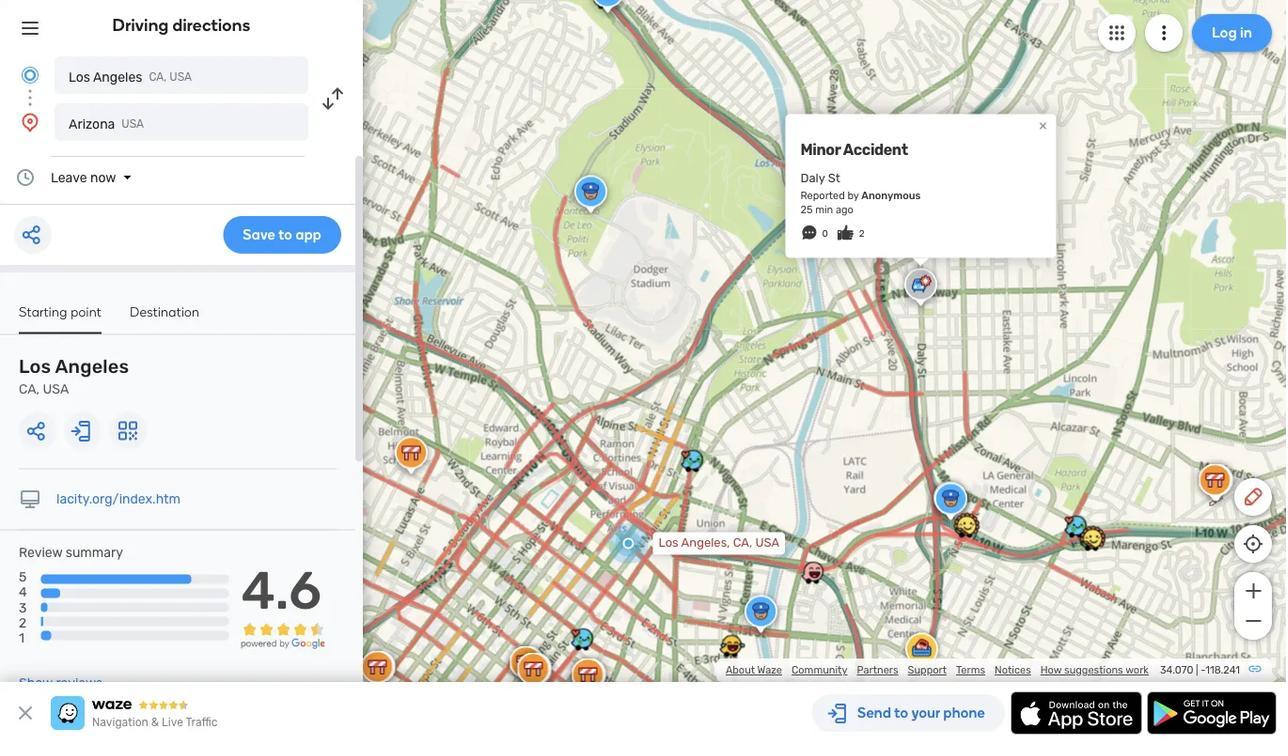 Task type: locate. For each thing, give the bounding box(es) containing it.
driving directions
[[112, 15, 250, 35]]

community
[[792, 664, 848, 677]]

ca, down starting point button
[[19, 382, 40, 397]]

ca,
[[149, 71, 167, 84], [19, 382, 40, 397], [733, 536, 752, 551]]

0 horizontal spatial los
[[19, 356, 51, 378]]

anonymous
[[862, 189, 921, 202]]

computer image
[[19, 488, 41, 511]]

0 vertical spatial 2
[[859, 228, 865, 240]]

0 vertical spatial ca,
[[149, 71, 167, 84]]

usa right angeles,
[[755, 536, 780, 551]]

min
[[815, 204, 833, 216]]

los left angeles,
[[659, 536, 679, 551]]

x image
[[14, 702, 37, 725]]

notices link
[[995, 664, 1031, 677]]

arizona usa
[[69, 116, 144, 132]]

reviews
[[56, 676, 103, 692]]

daly
[[801, 171, 825, 186]]

34.070
[[1160, 664, 1193, 677]]

1 vertical spatial los angeles ca, usa
[[19, 356, 129, 397]]

5
[[19, 570, 27, 585]]

zoom out image
[[1242, 610, 1265, 633]]

×
[[1039, 117, 1047, 135]]

1 horizontal spatial ca,
[[149, 71, 167, 84]]

by
[[848, 189, 859, 202]]

minor
[[801, 141, 841, 159]]

angeles
[[93, 69, 142, 85], [55, 356, 129, 378]]

starting
[[19, 304, 67, 320]]

5 4 3 2 1
[[19, 570, 27, 646]]

usa inside arizona usa
[[122, 118, 144, 131]]

1 vertical spatial 2
[[19, 615, 27, 631]]

directions
[[173, 15, 250, 35]]

2 down the 4
[[19, 615, 27, 631]]

0 vertical spatial angeles
[[93, 69, 142, 85]]

2 right 0
[[859, 228, 865, 240]]

1 horizontal spatial 2
[[859, 228, 865, 240]]

0 vertical spatial los angeles ca, usa
[[69, 69, 192, 85]]

live
[[162, 716, 183, 730]]

los up arizona
[[69, 69, 90, 85]]

leave
[[51, 170, 87, 185]]

2
[[859, 228, 865, 240], [19, 615, 27, 631]]

show reviews
[[19, 676, 103, 692]]

clock image
[[14, 166, 37, 189]]

los angeles ca, usa
[[69, 69, 192, 85], [19, 356, 129, 397]]

1 vertical spatial ca,
[[19, 382, 40, 397]]

work
[[1126, 664, 1149, 677]]

ca, down driving
[[149, 71, 167, 84]]

partners link
[[857, 664, 898, 677]]

4
[[19, 585, 27, 600]]

2 inside 5 4 3 2 1
[[19, 615, 27, 631]]

summary
[[66, 545, 123, 561]]

about waze link
[[726, 664, 782, 677]]

support link
[[908, 664, 947, 677]]

angeles up arizona usa
[[93, 69, 142, 85]]

los
[[69, 69, 90, 85], [19, 356, 51, 378], [659, 536, 679, 551]]

angeles down point
[[55, 356, 129, 378]]

los angeles ca, usa down starting point button
[[19, 356, 129, 397]]

navigation & live traffic
[[92, 716, 218, 730]]

los down starting point button
[[19, 356, 51, 378]]

reported
[[801, 189, 845, 202]]

notices
[[995, 664, 1031, 677]]

2 horizontal spatial los
[[659, 536, 679, 551]]

2 vertical spatial ca,
[[733, 536, 752, 551]]

usa
[[170, 71, 192, 84], [122, 118, 144, 131], [43, 382, 69, 397], [755, 536, 780, 551]]

los angeles ca, usa down driving
[[69, 69, 192, 85]]

about waze community partners support terms notices how suggestions work
[[726, 664, 1149, 677]]

usa right arizona
[[122, 118, 144, 131]]

3
[[19, 600, 27, 616]]

driving
[[112, 15, 169, 35]]

zoom in image
[[1242, 580, 1265, 603]]

destination button
[[130, 304, 200, 332]]

show
[[19, 676, 53, 692]]

0 horizontal spatial 2
[[19, 615, 27, 631]]

partners
[[857, 664, 898, 677]]

ca, right angeles,
[[733, 536, 752, 551]]

now
[[90, 170, 116, 185]]

support
[[908, 664, 947, 677]]

0 horizontal spatial ca,
[[19, 382, 40, 397]]

destination
[[130, 304, 200, 320]]

1 vertical spatial los
[[19, 356, 51, 378]]

1 horizontal spatial los
[[69, 69, 90, 85]]

usa down driving directions
[[170, 71, 192, 84]]



Task type: vqa. For each thing, say whether or not it's contained in the screenshot.
clock icon
yes



Task type: describe. For each thing, give the bounding box(es) containing it.
navigation
[[92, 716, 148, 730]]

starting point
[[19, 304, 102, 320]]

pencil image
[[1242, 486, 1265, 509]]

minor accident
[[801, 141, 908, 159]]

point
[[71, 304, 102, 320]]

review summary
[[19, 545, 123, 561]]

terms
[[956, 664, 985, 677]]

4.6
[[241, 559, 322, 622]]

about
[[726, 664, 755, 677]]

los angeles, ca, usa
[[659, 536, 780, 551]]

118.241
[[1206, 664, 1240, 677]]

waze
[[757, 664, 782, 677]]

-
[[1201, 664, 1206, 677]]

community link
[[792, 664, 848, 677]]

terms link
[[956, 664, 985, 677]]

review
[[19, 545, 62, 561]]

&
[[151, 716, 159, 730]]

starting point button
[[19, 304, 102, 334]]

34.070 | -118.241
[[1160, 664, 1240, 677]]

link image
[[1248, 662, 1263, 677]]

how suggestions work link
[[1041, 664, 1149, 677]]

lacity.org/index.htm link
[[56, 492, 181, 507]]

traffic
[[186, 716, 218, 730]]

accident
[[843, 141, 908, 159]]

2 vertical spatial los
[[659, 536, 679, 551]]

0 vertical spatial los
[[69, 69, 90, 85]]

1 vertical spatial angeles
[[55, 356, 129, 378]]

× link
[[1035, 117, 1052, 135]]

1
[[19, 630, 24, 646]]

st
[[828, 171, 840, 186]]

leave now
[[51, 170, 116, 185]]

usa down starting point button
[[43, 382, 69, 397]]

0
[[822, 228, 828, 240]]

current location image
[[19, 64, 41, 86]]

|
[[1196, 664, 1198, 677]]

arizona
[[69, 116, 115, 132]]

2 horizontal spatial ca,
[[733, 536, 752, 551]]

how
[[1041, 664, 1062, 677]]

ago
[[836, 204, 854, 216]]

suggestions
[[1064, 664, 1123, 677]]

lacity.org/index.htm
[[56, 492, 181, 507]]

angeles,
[[681, 536, 730, 551]]

25
[[801, 204, 813, 216]]

location image
[[19, 111, 41, 134]]

daly st reported by anonymous 25 min ago
[[801, 171, 921, 216]]



